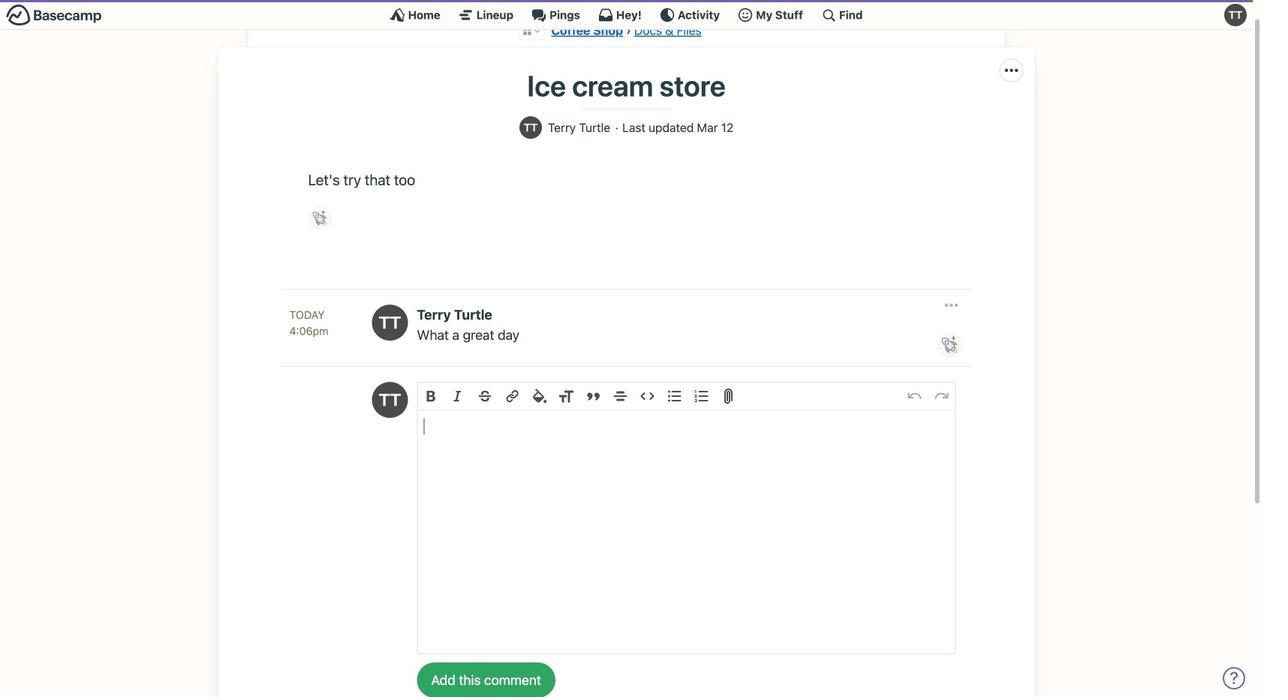Task type: locate. For each thing, give the bounding box(es) containing it.
2 vertical spatial terry turtle image
[[372, 382, 408, 418]]

terry turtle image
[[520, 116, 542, 139]]

switch accounts image
[[6, 4, 102, 27]]

None submit
[[417, 663, 556, 698]]

today element
[[289, 307, 325, 323]]

1 vertical spatial terry turtle image
[[372, 305, 408, 341]]

main element
[[0, 0, 1253, 30]]

terry turtle image
[[1225, 4, 1247, 26], [372, 305, 408, 341], [372, 382, 408, 418]]

4:06pm element
[[289, 325, 329, 338]]

0 vertical spatial terry turtle image
[[1225, 4, 1247, 26]]

Type your comment here… text field
[[418, 411, 956, 654]]

terry turtle image inside main "element"
[[1225, 4, 1247, 26]]



Task type: describe. For each thing, give the bounding box(es) containing it.
mar 12 element
[[697, 121, 734, 134]]

keyboard shortcut: ⌘ + / image
[[821, 8, 836, 23]]



Task type: vqa. For each thing, say whether or not it's contained in the screenshot.
project a
no



